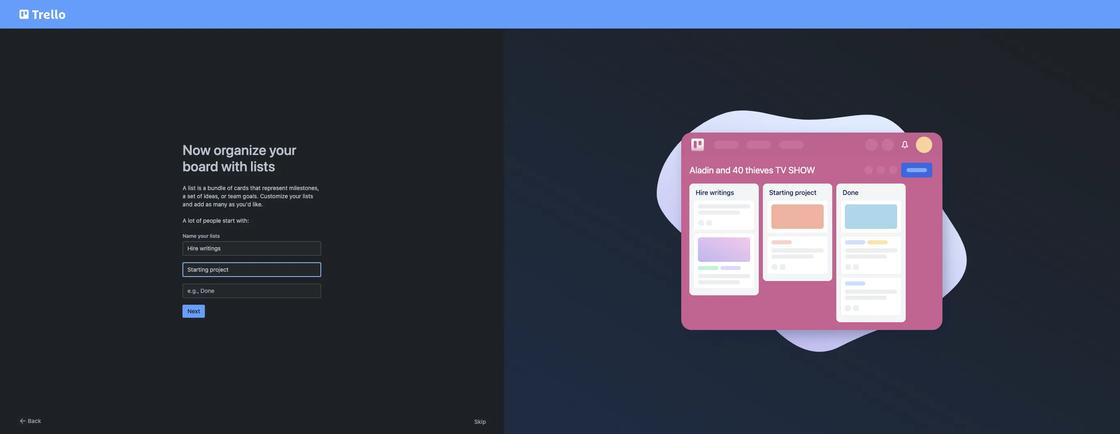Task type: vqa. For each thing, say whether or not it's contained in the screenshot.
top the writings
no



Task type: describe. For each thing, give the bounding box(es) containing it.
aladin and 40 thieves tv show
[[690, 165, 816, 176]]

Name your lists text field
[[183, 241, 322, 256]]

1 as from the left
[[206, 201, 212, 208]]

done
[[843, 189, 859, 197]]

2 as from the left
[[229, 201, 235, 208]]

board
[[183, 158, 218, 174]]

tv
[[776, 165, 787, 176]]

e.g., Done text field
[[183, 284, 322, 299]]

a for a lot of people start with:
[[183, 217, 187, 224]]

name your lists
[[183, 233, 220, 239]]

that
[[250, 185, 261, 192]]

next
[[188, 308, 200, 315]]

a list is a bundle of cards that represent milestones, a set of ideas, or team goals. customize your lists and add as many as you'd like.
[[183, 185, 319, 208]]

your inside the a list is a bundle of cards that represent milestones, a set of ideas, or team goals. customize your lists and add as many as you'd like.
[[290, 193, 301, 200]]

hire
[[696, 189, 709, 197]]

lists inside the a list is a bundle of cards that represent milestones, a set of ideas, or team goals. customize your lists and add as many as you'd like.
[[303, 193, 313, 200]]

your inside the now organize your board with lists
[[269, 142, 297, 158]]

now
[[183, 142, 211, 158]]

starting project
[[770, 189, 817, 197]]

0 vertical spatial a
[[203, 185, 206, 192]]

1 vertical spatial a
[[183, 193, 186, 200]]

organize
[[214, 142, 267, 158]]

many
[[213, 201, 227, 208]]

cards
[[234, 185, 249, 192]]

customize
[[260, 193, 288, 200]]

with
[[221, 158, 248, 174]]

people
[[203, 217, 221, 224]]

team
[[228, 193, 241, 200]]

and inside the a list is a bundle of cards that represent milestones, a set of ideas, or team goals. customize your lists and add as many as you'd like.
[[183, 201, 193, 208]]

goals.
[[243, 193, 259, 200]]

1 horizontal spatial trello image
[[690, 137, 707, 153]]

back
[[28, 418, 41, 425]]

writings
[[710, 189, 735, 197]]

a for a list is a bundle of cards that represent milestones, a set of ideas, or team goals. customize your lists and add as many as you'd like.
[[183, 185, 187, 192]]

0 vertical spatial trello image
[[18, 5, 67, 24]]

is
[[197, 185, 202, 192]]

0 horizontal spatial lists
[[210, 233, 220, 239]]

ideas,
[[204, 193, 220, 200]]

start
[[223, 217, 235, 224]]

bundle
[[208, 185, 226, 192]]



Task type: locate. For each thing, give the bounding box(es) containing it.
0 horizontal spatial and
[[183, 201, 193, 208]]

and left "40"
[[716, 165, 731, 176]]

you'd
[[237, 201, 251, 208]]

0 horizontal spatial as
[[206, 201, 212, 208]]

1 vertical spatial lists
[[303, 193, 313, 200]]

like.
[[253, 201, 263, 208]]

now organize your board with lists
[[183, 142, 297, 174]]

1 a from the top
[[183, 185, 187, 192]]

starting
[[770, 189, 794, 197]]

as down the team
[[229, 201, 235, 208]]

1 horizontal spatial a
[[203, 185, 206, 192]]

thieves
[[746, 165, 774, 176]]

0 vertical spatial of
[[227, 185, 233, 192]]

lists up that
[[251, 158, 275, 174]]

as
[[206, 201, 212, 208], [229, 201, 235, 208]]

show
[[789, 165, 816, 176]]

lot
[[188, 217, 195, 224]]

0 horizontal spatial a
[[183, 193, 186, 200]]

a inside the a list is a bundle of cards that represent milestones, a set of ideas, or team goals. customize your lists and add as many as you'd like.
[[183, 185, 187, 192]]

a left the lot
[[183, 217, 187, 224]]

skip button
[[475, 418, 486, 426]]

2 vertical spatial your
[[198, 233, 209, 239]]

your up represent
[[269, 142, 297, 158]]

next button
[[183, 305, 205, 318]]

1 vertical spatial and
[[183, 201, 193, 208]]

name
[[183, 233, 197, 239]]

2 vertical spatial lists
[[210, 233, 220, 239]]

2 a from the top
[[183, 217, 187, 224]]

1 vertical spatial your
[[290, 193, 301, 200]]

0 vertical spatial and
[[716, 165, 731, 176]]

or
[[221, 193, 227, 200]]

list
[[188, 185, 196, 192]]

your right name
[[198, 233, 209, 239]]

1 vertical spatial of
[[197, 193, 202, 200]]

e.g., Doing text field
[[183, 263, 322, 277]]

0 vertical spatial lists
[[251, 158, 275, 174]]

set
[[187, 193, 196, 200]]

project
[[796, 189, 817, 197]]

1 vertical spatial trello image
[[690, 137, 707, 153]]

of
[[227, 185, 233, 192], [197, 193, 202, 200], [196, 217, 202, 224]]

lists down milestones,
[[303, 193, 313, 200]]

and down set
[[183, 201, 193, 208]]

a
[[183, 185, 187, 192], [183, 217, 187, 224]]

a right is
[[203, 185, 206, 192]]

as down 'ideas,'
[[206, 201, 212, 208]]

0 vertical spatial your
[[269, 142, 297, 158]]

of right the lot
[[196, 217, 202, 224]]

with:
[[237, 217, 249, 224]]

a lot of people start with:
[[183, 217, 249, 224]]

of down is
[[197, 193, 202, 200]]

2 vertical spatial of
[[196, 217, 202, 224]]

a left list
[[183, 185, 187, 192]]

0 horizontal spatial trello image
[[18, 5, 67, 24]]

40
[[733, 165, 744, 176]]

0 vertical spatial a
[[183, 185, 187, 192]]

skip
[[475, 419, 486, 426]]

1 horizontal spatial lists
[[251, 158, 275, 174]]

your
[[269, 142, 297, 158], [290, 193, 301, 200], [198, 233, 209, 239]]

1 horizontal spatial as
[[229, 201, 235, 208]]

aladin
[[690, 165, 714, 176]]

of up the team
[[227, 185, 233, 192]]

1 vertical spatial a
[[183, 217, 187, 224]]

a left set
[[183, 193, 186, 200]]

milestones,
[[289, 185, 319, 192]]

represent
[[262, 185, 288, 192]]

back button
[[18, 417, 41, 426]]

lists down a lot of people start with: at left
[[210, 233, 220, 239]]

a
[[203, 185, 206, 192], [183, 193, 186, 200]]

1 horizontal spatial and
[[716, 165, 731, 176]]

lists inside the now organize your board with lists
[[251, 158, 275, 174]]

add
[[194, 201, 204, 208]]

2 horizontal spatial lists
[[303, 193, 313, 200]]

trello image
[[18, 5, 67, 24], [690, 137, 707, 153]]

and
[[716, 165, 731, 176], [183, 201, 193, 208]]

hire writings
[[696, 189, 735, 197]]

your down milestones,
[[290, 193, 301, 200]]

lists
[[251, 158, 275, 174], [303, 193, 313, 200], [210, 233, 220, 239]]



